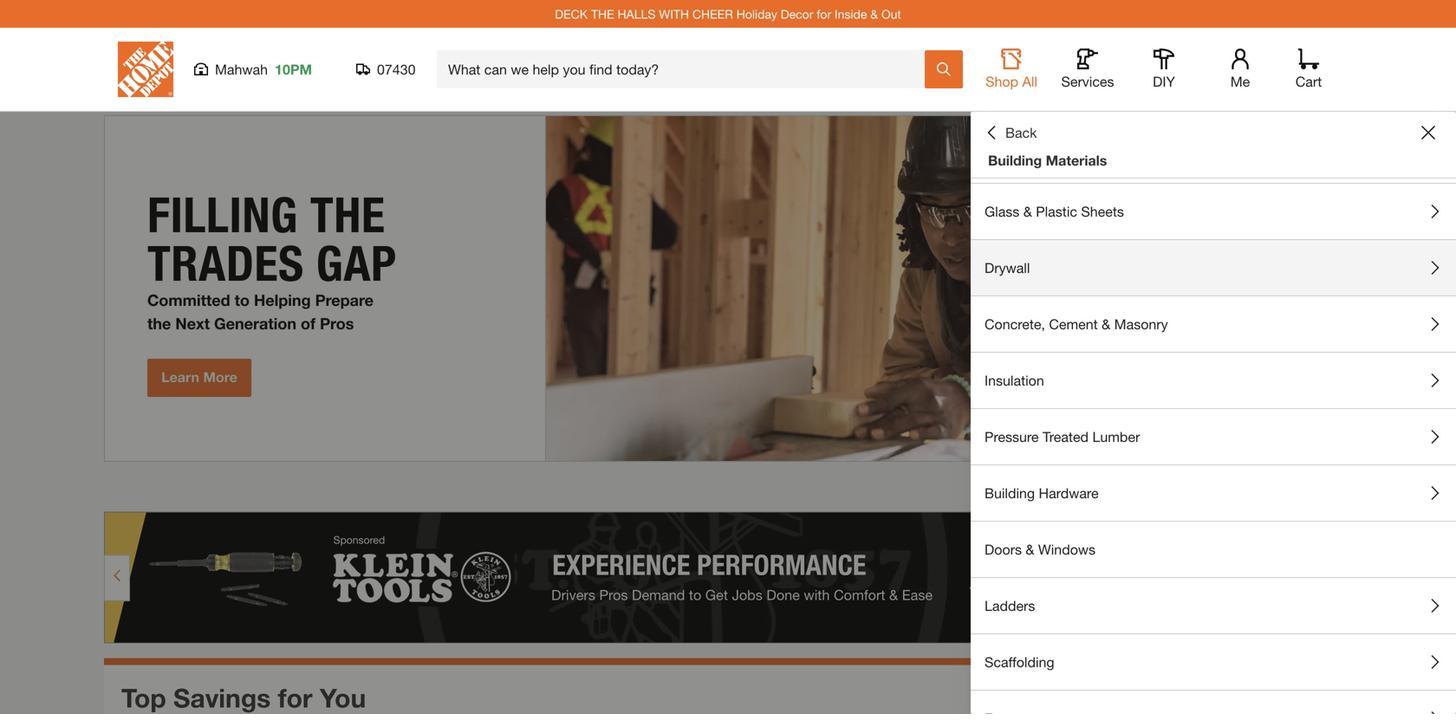 Task type: vqa. For each thing, say whether or not it's contained in the screenshot.
the DECK
yes



Task type: describe. For each thing, give the bounding box(es) containing it.
building for building materials
[[988, 152, 1042, 169]]

materials
[[1046, 152, 1108, 169]]

What can we help you find today? search field
[[448, 51, 924, 88]]

diy button
[[1137, 49, 1192, 90]]

building hardware
[[985, 485, 1099, 502]]

doors
[[985, 541, 1022, 558]]

& for doors
[[1026, 541, 1035, 558]]

hardware
[[1039, 485, 1099, 502]]

lumber
[[1093, 429, 1140, 445]]

mahwah
[[215, 61, 268, 78]]

diy
[[1153, 73, 1176, 90]]

insulation button
[[971, 353, 1457, 408]]

building materials
[[988, 152, 1108, 169]]

moulding
[[985, 147, 1043, 163]]

out
[[882, 7, 902, 21]]

inside
[[835, 7, 867, 21]]

concrete,
[[985, 316, 1046, 333]]

drywall
[[985, 260, 1030, 276]]

all
[[1023, 73, 1038, 90]]

1 horizontal spatial for
[[817, 7, 832, 21]]

mahwah 10pm
[[215, 61, 312, 78]]

decor
[[781, 7, 814, 21]]

deck
[[555, 7, 588, 21]]

shop all
[[986, 73, 1038, 90]]

cheer
[[693, 7, 733, 21]]

pressure treated lumber button
[[971, 409, 1457, 465]]

windows
[[1039, 541, 1096, 558]]

07430 button
[[356, 61, 416, 78]]

scaffolding
[[985, 654, 1055, 671]]

pressure treated lumber
[[985, 429, 1140, 445]]

deck the halls with cheer holiday decor for inside & out link
[[555, 7, 902, 21]]

07430
[[377, 61, 416, 78]]

you
[[320, 683, 366, 713]]

concrete, cement & masonry
[[985, 316, 1168, 333]]

plastic
[[1036, 203, 1078, 220]]

1 vertical spatial for
[[278, 683, 313, 713]]

top
[[121, 683, 166, 713]]

shop all button
[[984, 49, 1040, 90]]

the home depot logo image
[[118, 42, 173, 97]]

cart
[[1296, 73, 1322, 90]]

millwork
[[1059, 147, 1111, 163]]

services button
[[1060, 49, 1116, 90]]

drywall button
[[971, 240, 1457, 296]]



Task type: locate. For each thing, give the bounding box(es) containing it.
&
[[871, 7, 878, 21], [1047, 147, 1055, 163], [1024, 203, 1032, 220], [1102, 316, 1111, 333], [1026, 541, 1035, 558]]

& right doors
[[1026, 541, 1035, 558]]

savings
[[173, 683, 271, 713]]

cart link
[[1290, 49, 1328, 90]]

for left the you
[[278, 683, 313, 713]]

0 vertical spatial building
[[988, 152, 1042, 169]]

moulding & millwork
[[985, 147, 1111, 163]]

10pm
[[275, 61, 312, 78]]

me
[[1231, 73, 1250, 90]]

doors & windows link
[[971, 522, 1457, 577]]

& right glass
[[1024, 203, 1032, 220]]

cement
[[1049, 316, 1098, 333]]

scaffolding button
[[971, 635, 1457, 690]]

0 horizontal spatial for
[[278, 683, 313, 713]]

feedback link image
[[1433, 293, 1457, 387]]

for left inside
[[817, 7, 832, 21]]

glass & plastic sheets
[[985, 203, 1124, 220]]

sheets
[[1082, 203, 1124, 220]]

pressure
[[985, 429, 1039, 445]]

shop
[[986, 73, 1019, 90]]

ladders button
[[971, 578, 1457, 634]]

deck the halls with cheer holiday decor for inside & out
[[555, 7, 902, 21]]

& left 'millwork' at the right of the page
[[1047, 147, 1055, 163]]

doors & windows
[[985, 541, 1096, 558]]

back button
[[985, 124, 1037, 141]]

back
[[1006, 124, 1037, 141]]

& for glass
[[1024, 203, 1032, 220]]

ladders
[[985, 598, 1036, 614]]

me button
[[1213, 49, 1268, 90]]

holiday
[[737, 7, 778, 21]]

& for moulding
[[1047, 147, 1055, 163]]

masonry
[[1115, 316, 1168, 333]]

1 vertical spatial building
[[985, 485, 1035, 502]]

top savings for you
[[121, 683, 366, 713]]

services
[[1062, 73, 1115, 90]]

building down back button
[[988, 152, 1042, 169]]

image for filling the trades gap committed to helping prepare  the next generation of pros image
[[104, 115, 1353, 462]]

with
[[659, 7, 689, 21]]

glass
[[985, 203, 1020, 220]]

building down the pressure on the bottom right of page
[[985, 485, 1035, 502]]

for
[[817, 7, 832, 21], [278, 683, 313, 713]]

0 vertical spatial for
[[817, 7, 832, 21]]

building
[[988, 152, 1042, 169], [985, 485, 1035, 502]]

& left the out
[[871, 7, 878, 21]]

drawer close image
[[1422, 126, 1436, 140]]

glass & plastic sheets button
[[971, 184, 1457, 239]]

& right 'cement'
[[1102, 316, 1111, 333]]

insulation
[[985, 372, 1045, 389]]

building for building hardware
[[985, 485, 1035, 502]]

the
[[591, 7, 614, 21]]

treated
[[1043, 429, 1089, 445]]

building inside button
[[985, 485, 1035, 502]]

moulding & millwork button
[[971, 127, 1457, 183]]

halls
[[618, 7, 656, 21]]

concrete, cement & masonry button
[[971, 297, 1457, 352]]

building hardware button
[[971, 466, 1457, 521]]



